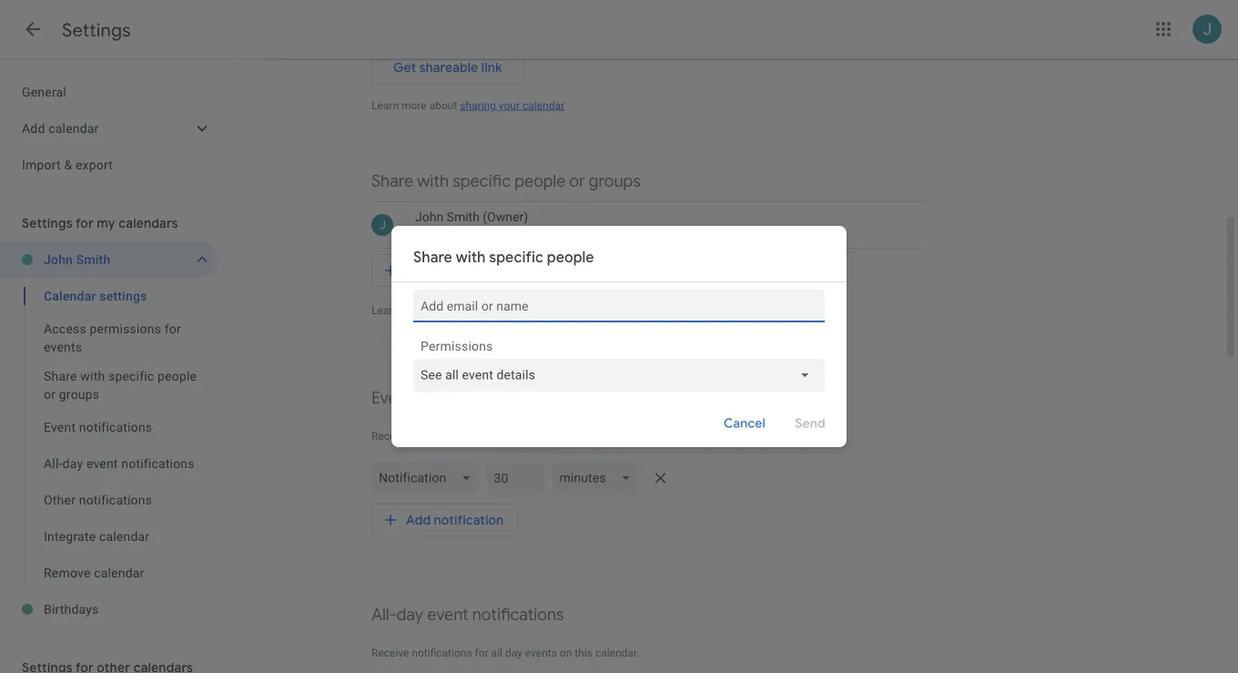 Task type: describe. For each thing, give the bounding box(es) containing it.
other
[[44, 492, 76, 507]]

add people and groups
[[406, 262, 547, 279]]

for left my
[[76, 215, 94, 231]]

groups inside group
[[59, 387, 99, 402]]

your for sharing your calendar
[[499, 99, 520, 112]]

all- inside group
[[44, 456, 62, 471]]

0 vertical spatial calendar.
[[562, 430, 606, 443]]

add notification
[[406, 512, 504, 528]]

permissions
[[421, 338, 493, 353]]

receive for all-
[[372, 647, 409, 659]]

with left someone
[[567, 304, 588, 317]]

30 minutes before element
[[372, 458, 925, 498]]

with inside settings for my calendars tree
[[80, 368, 105, 383]]

add for add notification
[[406, 512, 431, 528]]

2 vertical spatial day
[[505, 647, 523, 659]]

more for learn more about sharing your calendar
[[402, 99, 427, 112]]

with inside dialog
[[456, 248, 486, 267]]

settings for my calendars tree
[[0, 241, 219, 628]]

add for add people and groups
[[406, 262, 431, 279]]

share with specific people
[[414, 248, 594, 267]]

or inside group
[[44, 387, 56, 402]]

more for learn more about sharing your calendar with someone
[[402, 304, 427, 317]]

day inside group
[[62, 456, 83, 471]]

0 vertical spatial or
[[570, 171, 585, 192]]

for for access permissions for events
[[165, 321, 181, 336]]

1 horizontal spatial all-day event notifications
[[372, 604, 564, 625]]

settings for settings
[[62, 18, 131, 41]]

sharing your calendar with someone link
[[460, 304, 636, 317]]

learn for learn more about sharing your calendar
[[372, 99, 399, 112]]

share inside group
[[44, 368, 77, 383]]

settings for settings for my calendars
[[22, 215, 73, 231]]

add people and groups button
[[372, 254, 561, 287]]

people inside dialog
[[547, 248, 594, 267]]

0 vertical spatial event
[[372, 388, 413, 408]]

learn more about sharing your calendar
[[372, 99, 565, 112]]

smith for john smith
[[76, 252, 111, 267]]

Minutes in advance for notification number field
[[494, 462, 538, 495]]

(owner)
[[483, 209, 528, 224]]

smith for john smith (owner) johnsmith43233@gmail.com
[[447, 209, 480, 224]]

Add email or name text field
[[421, 290, 818, 322]]

import
[[22, 157, 61, 172]]

your for sharing your calendar with someone
[[499, 304, 520, 317]]

birthdays link
[[44, 591, 219, 628]]

0 vertical spatial specific
[[453, 171, 511, 192]]

share with specific people or groups inside group
[[44, 368, 197, 402]]

access
[[44, 321, 86, 336]]

tree containing general
[[0, 74, 219, 183]]

get shareable link
[[393, 60, 502, 76]]

john smith
[[44, 252, 111, 267]]

event inside group
[[86, 456, 118, 471]]

0 horizontal spatial on
[[526, 430, 538, 443]]

people inside button
[[434, 262, 476, 279]]

get shareable link button
[[372, 51, 524, 84]]

event inside settings for my calendars tree
[[44, 419, 76, 434]]

specific inside group
[[108, 368, 154, 383]]

notification
[[434, 512, 504, 528]]

get
[[393, 60, 416, 76]]

1 vertical spatial day
[[397, 604, 424, 625]]

receive notifications for all day events on this calendar.
[[372, 647, 640, 659]]

other notifications
[[44, 492, 152, 507]]

about for sharing your calendar with someone
[[430, 304, 457, 317]]



Task type: locate. For each thing, give the bounding box(es) containing it.
1 horizontal spatial john
[[415, 209, 444, 224]]

1 learn from the top
[[372, 99, 399, 112]]

1 vertical spatial event
[[427, 604, 469, 625]]

sharing down 'link'
[[460, 99, 496, 112]]

all
[[491, 647, 503, 659]]

1 horizontal spatial share with specific people or groups
[[372, 171, 641, 192]]

calendar
[[523, 99, 565, 112], [523, 304, 565, 317], [99, 529, 150, 544], [94, 565, 144, 580]]

john down settings for my calendars
[[44, 252, 73, 267]]

settings up john smith
[[22, 215, 73, 231]]

settings right go back "icon"
[[62, 18, 131, 41]]

1 vertical spatial add
[[406, 512, 431, 528]]

sharing
[[460, 99, 496, 112], [460, 304, 496, 317]]

1 horizontal spatial all-
[[372, 604, 397, 625]]

1 vertical spatial event
[[44, 419, 76, 434]]

groups
[[589, 171, 641, 192], [505, 262, 547, 279], [59, 387, 99, 402]]

add left and
[[406, 262, 431, 279]]

1 vertical spatial all-
[[372, 604, 397, 625]]

1 vertical spatial your
[[499, 304, 520, 317]]

0 vertical spatial smith
[[447, 209, 480, 224]]

for up notification at the left
[[475, 430, 489, 443]]

add left notification at the left
[[406, 512, 431, 528]]

integrate
[[44, 529, 96, 544]]

0 horizontal spatial or
[[44, 387, 56, 402]]

john inside "tree item"
[[44, 252, 73, 267]]

0 vertical spatial more
[[402, 99, 427, 112]]

sharing your calendar link
[[460, 99, 565, 112]]

0 vertical spatial receive
[[372, 430, 409, 443]]

1 horizontal spatial groups
[[505, 262, 547, 279]]

0 vertical spatial all-
[[44, 456, 62, 471]]

0 vertical spatial john
[[415, 209, 444, 224]]

import & export
[[22, 157, 113, 172]]

0 horizontal spatial event
[[86, 456, 118, 471]]

event
[[86, 456, 118, 471], [427, 604, 469, 625]]

cancel
[[724, 415, 766, 432]]

groups inside button
[[505, 262, 547, 279]]

0 horizontal spatial event
[[44, 419, 76, 434]]

events for notifications
[[491, 430, 523, 443]]

smith down settings for my calendars
[[76, 252, 111, 267]]

1 receive from the top
[[372, 430, 409, 443]]

0 horizontal spatial events
[[44, 339, 82, 354]]

0 vertical spatial about
[[430, 99, 457, 112]]

1 vertical spatial on
[[560, 647, 572, 659]]

1 horizontal spatial events
[[491, 430, 523, 443]]

with down johnsmith43233@gmail.com
[[456, 248, 486, 267]]

2 horizontal spatial day
[[505, 647, 523, 659]]

all-day event notifications up all
[[372, 604, 564, 625]]

event up receive notifications for all day events on this calendar.
[[427, 604, 469, 625]]

smith inside "tree item"
[[76, 252, 111, 267]]

more
[[402, 99, 427, 112], [402, 304, 427, 317]]

2 sharing from the top
[[460, 304, 496, 317]]

event notifications inside group
[[44, 419, 152, 434]]

1 vertical spatial specific
[[489, 248, 544, 267]]

permissions
[[90, 321, 161, 336]]

smith inside john smith (owner) johnsmith43233@gmail.com
[[447, 209, 480, 224]]

settings
[[62, 18, 131, 41], [22, 215, 73, 231]]

2 vertical spatial share
[[44, 368, 77, 383]]

people up sharing your calendar with someone link
[[547, 248, 594, 267]]

event notifications
[[372, 388, 508, 408], [44, 419, 152, 434]]

2 learn from the top
[[372, 304, 399, 317]]

about
[[430, 99, 457, 112], [430, 304, 457, 317]]

0 horizontal spatial smith
[[76, 252, 111, 267]]

specific down johnsmith43233@gmail.com
[[489, 248, 544, 267]]

sharing for sharing your calendar with someone
[[460, 304, 496, 317]]

tree
[[0, 74, 219, 183]]

calendar.
[[562, 430, 606, 443], [596, 647, 640, 659]]

0 horizontal spatial all-day event notifications
[[44, 456, 195, 471]]

1 vertical spatial john
[[44, 252, 73, 267]]

0 vertical spatial share
[[372, 171, 414, 192]]

0 vertical spatial settings
[[62, 18, 131, 41]]

your down and
[[499, 304, 520, 317]]

2 vertical spatial groups
[[59, 387, 99, 402]]

your down 'link'
[[499, 99, 520, 112]]

0 horizontal spatial all-
[[44, 456, 62, 471]]

all-day event notifications up 'other notifications'
[[44, 456, 195, 471]]

specific up (owner)
[[453, 171, 511, 192]]

people up (owner)
[[515, 171, 566, 192]]

with up john smith (owner) johnsmith43233@gmail.com
[[417, 171, 449, 192]]

john smith (owner) johnsmith43233@gmail.com
[[415, 209, 556, 240]]

2 more from the top
[[402, 304, 427, 317]]

2 vertical spatial specific
[[108, 368, 154, 383]]

cancel button
[[716, 402, 774, 445]]

specific
[[453, 171, 511, 192], [489, 248, 544, 267], [108, 368, 154, 383]]

1 your from the top
[[499, 99, 520, 112]]

1 horizontal spatial this
[[575, 647, 593, 659]]

share
[[372, 171, 414, 192], [414, 248, 453, 267], [44, 368, 77, 383]]

learn down get
[[372, 99, 399, 112]]

1 vertical spatial all-day event notifications
[[372, 604, 564, 625]]

group containing access permissions for events
[[0, 278, 219, 591]]

add notification button
[[372, 504, 519, 536]]

share inside dialog
[[414, 248, 453, 267]]

people down permissions
[[158, 368, 197, 383]]

1 vertical spatial events
[[491, 430, 523, 443]]

receive
[[372, 430, 409, 443], [372, 647, 409, 659]]

0 vertical spatial learn
[[372, 99, 399, 112]]

1 vertical spatial share with specific people or groups
[[44, 368, 197, 402]]

1 vertical spatial more
[[402, 304, 427, 317]]

learn
[[372, 99, 399, 112], [372, 304, 399, 317]]

0 horizontal spatial this
[[541, 430, 559, 443]]

share with specific people or groups down the access permissions for events
[[44, 368, 197, 402]]

this
[[541, 430, 559, 443], [575, 647, 593, 659]]

about up permissions
[[430, 304, 457, 317]]

1 vertical spatial share
[[414, 248, 453, 267]]

Permissions field
[[414, 359, 825, 392]]

your
[[499, 99, 520, 112], [499, 304, 520, 317]]

event notifications up 'other notifications'
[[44, 419, 152, 434]]

calendars
[[119, 215, 178, 231]]

0 horizontal spatial john
[[44, 252, 73, 267]]

1 vertical spatial learn
[[372, 304, 399, 317]]

2 horizontal spatial events
[[525, 647, 557, 659]]

share with specific people or groups up (owner)
[[372, 171, 641, 192]]

on right all
[[560, 647, 572, 659]]

or
[[570, 171, 585, 192], [44, 387, 56, 402]]

sharing for sharing your calendar
[[460, 99, 496, 112]]

more down get
[[402, 99, 427, 112]]

1 vertical spatial this
[[575, 647, 593, 659]]

more up permissions
[[402, 304, 427, 317]]

1 about from the top
[[430, 99, 457, 112]]

0 vertical spatial sharing
[[460, 99, 496, 112]]

1 vertical spatial event notifications
[[44, 419, 152, 434]]

my
[[97, 215, 115, 231]]

event
[[372, 388, 413, 408], [44, 419, 76, 434]]

1 vertical spatial smith
[[76, 252, 111, 267]]

with
[[417, 171, 449, 192], [456, 248, 486, 267], [567, 304, 588, 317], [80, 368, 105, 383]]

settings heading
[[62, 18, 131, 41]]

event up 'other notifications'
[[86, 456, 118, 471]]

1 vertical spatial settings
[[22, 215, 73, 231]]

&
[[64, 157, 72, 172]]

1 sharing from the top
[[460, 99, 496, 112]]

2 your from the top
[[499, 304, 520, 317]]

learn more about sharing your calendar with someone
[[372, 304, 636, 317]]

0 vertical spatial your
[[499, 99, 520, 112]]

settings for my calendars
[[22, 215, 178, 231]]

0 horizontal spatial share with specific people or groups
[[44, 368, 197, 402]]

birthdays
[[44, 602, 99, 617]]

1 vertical spatial calendar.
[[596, 647, 640, 659]]

1 horizontal spatial day
[[397, 604, 424, 625]]

1 horizontal spatial event notifications
[[372, 388, 508, 408]]

smith up johnsmith43233@gmail.com
[[447, 209, 480, 224]]

1 horizontal spatial or
[[570, 171, 585, 192]]

0 vertical spatial share with specific people or groups
[[372, 171, 641, 192]]

events
[[44, 339, 82, 354], [491, 430, 523, 443], [525, 647, 557, 659]]

events inside the access permissions for events
[[44, 339, 82, 354]]

receive notifications for events on this calendar.
[[372, 430, 606, 443]]

on
[[526, 430, 538, 443], [560, 647, 572, 659]]

0 vertical spatial day
[[62, 456, 83, 471]]

events for permissions
[[44, 339, 82, 354]]

0 vertical spatial events
[[44, 339, 82, 354]]

john inside john smith (owner) johnsmith43233@gmail.com
[[415, 209, 444, 224]]

2 about from the top
[[430, 304, 457, 317]]

integrate calendar
[[44, 529, 150, 544]]

all-
[[44, 456, 62, 471], [372, 604, 397, 625]]

link
[[482, 60, 502, 76]]

remove calendar
[[44, 565, 144, 580]]

john up johnsmith43233@gmail.com
[[415, 209, 444, 224]]

for for receive notifications for events on this calendar.
[[475, 430, 489, 443]]

2 vertical spatial events
[[525, 647, 557, 659]]

1 horizontal spatial event
[[427, 604, 469, 625]]

about down get shareable link button
[[430, 99, 457, 112]]

john smith tree item
[[0, 241, 219, 278]]

0 vertical spatial event
[[86, 456, 118, 471]]

remove
[[44, 565, 91, 580]]

smith
[[447, 209, 480, 224], [76, 252, 111, 267]]

about for sharing your calendar
[[430, 99, 457, 112]]

people left and
[[434, 262, 476, 279]]

0 vertical spatial groups
[[589, 171, 641, 192]]

shareable
[[420, 60, 478, 76]]

1 more from the top
[[402, 99, 427, 112]]

0 vertical spatial this
[[541, 430, 559, 443]]

john for john smith (owner) johnsmith43233@gmail.com
[[415, 209, 444, 224]]

for right permissions
[[165, 321, 181, 336]]

all-day event notifications inside group
[[44, 456, 195, 471]]

0 vertical spatial add
[[406, 262, 431, 279]]

and
[[479, 262, 501, 279]]

0 horizontal spatial day
[[62, 456, 83, 471]]

0 vertical spatial on
[[526, 430, 538, 443]]

0 vertical spatial event notifications
[[372, 388, 508, 408]]

day
[[62, 456, 83, 471], [397, 604, 424, 625], [505, 647, 523, 659]]

share with specific people or groups
[[372, 171, 641, 192], [44, 368, 197, 402]]

john
[[415, 209, 444, 224], [44, 252, 73, 267]]

sharing down "add people and groups"
[[460, 304, 496, 317]]

access permissions for events
[[44, 321, 181, 354]]

event notifications down permissions
[[372, 388, 508, 408]]

with down the access permissions for events
[[80, 368, 105, 383]]

learn for learn more about sharing your calendar with someone
[[372, 304, 399, 317]]

specific inside dialog
[[489, 248, 544, 267]]

group
[[0, 278, 219, 591]]

1 horizontal spatial smith
[[447, 209, 480, 224]]

2 receive from the top
[[372, 647, 409, 659]]

0 horizontal spatial event notifications
[[44, 419, 152, 434]]

general
[[22, 84, 66, 99]]

2 add from the top
[[406, 512, 431, 528]]

1 vertical spatial or
[[44, 387, 56, 402]]

receive for event
[[372, 430, 409, 443]]

1 vertical spatial sharing
[[460, 304, 496, 317]]

2 horizontal spatial groups
[[589, 171, 641, 192]]

learn down the add people and groups button
[[372, 304, 399, 317]]

people inside group
[[158, 368, 197, 383]]

for for receive notifications for all day events on this calendar.
[[475, 647, 489, 659]]

people
[[515, 171, 566, 192], [547, 248, 594, 267], [434, 262, 476, 279], [158, 368, 197, 383]]

specific down the access permissions for events
[[108, 368, 154, 383]]

john for john smith
[[44, 252, 73, 267]]

1 add from the top
[[406, 262, 431, 279]]

events right all
[[525, 647, 557, 659]]

all-day event notifications
[[44, 456, 195, 471], [372, 604, 564, 625]]

tree item
[[0, 278, 219, 314]]

notifications
[[416, 388, 508, 408], [79, 419, 152, 434], [412, 430, 472, 443], [121, 456, 195, 471], [79, 492, 152, 507], [472, 604, 564, 625], [412, 647, 472, 659]]

events up minutes in advance for notification number field
[[491, 430, 523, 443]]

events down access
[[44, 339, 82, 354]]

1 horizontal spatial on
[[560, 647, 572, 659]]

export
[[76, 157, 113, 172]]

go back image
[[22, 18, 44, 40]]

for
[[76, 215, 94, 231], [165, 321, 181, 336], [475, 430, 489, 443], [475, 647, 489, 659]]

1 horizontal spatial event
[[372, 388, 413, 408]]

1 vertical spatial about
[[430, 304, 457, 317]]

add
[[406, 262, 431, 279], [406, 512, 431, 528]]

share with specific people dialog
[[392, 226, 847, 447]]

on up minutes in advance for notification number field
[[526, 430, 538, 443]]

1 vertical spatial groups
[[505, 262, 547, 279]]

birthdays tree item
[[0, 591, 219, 628]]

for left all
[[475, 647, 489, 659]]

johnsmith43233@gmail.com
[[415, 228, 556, 240]]

0 horizontal spatial groups
[[59, 387, 99, 402]]

someone
[[591, 304, 636, 317]]

for inside the access permissions for events
[[165, 321, 181, 336]]

0 vertical spatial all-day event notifications
[[44, 456, 195, 471]]

1 vertical spatial receive
[[372, 647, 409, 659]]



Task type: vqa. For each thing, say whether or not it's contained in the screenshot.
the bottommost your
yes



